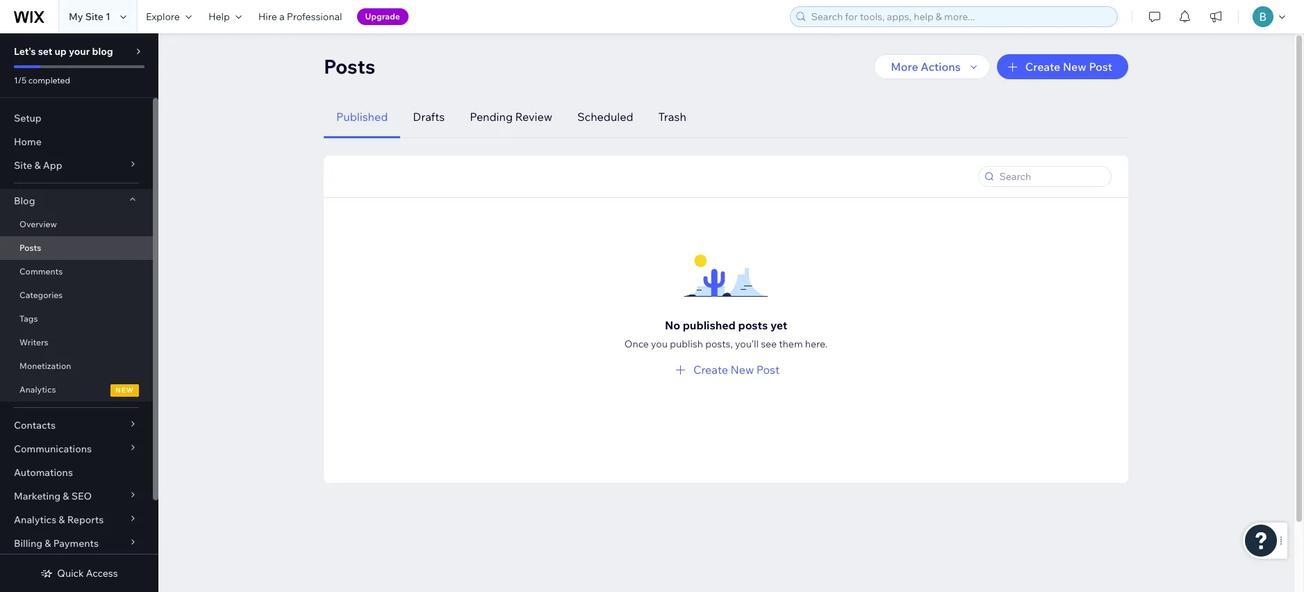 Task type: vqa. For each thing, say whether or not it's contained in the screenshot.
the 1.
no



Task type: describe. For each thing, give the bounding box(es) containing it.
blog
[[14, 195, 35, 207]]

1
[[106, 10, 110, 23]]

payments
[[53, 537, 99, 550]]

billing & payments
[[14, 537, 99, 550]]

blog button
[[0, 189, 153, 213]]

posts link
[[0, 236, 153, 260]]

1 vertical spatial post
[[757, 363, 780, 377]]

setup link
[[0, 106, 153, 130]]

new for bottom create new post "button"
[[731, 363, 755, 377]]

explore
[[146, 10, 180, 23]]

1 vertical spatial create new post
[[694, 363, 780, 377]]

Search for tools, apps, help & more... field
[[808, 7, 1114, 26]]

billing & payments button
[[0, 532, 153, 556]]

Search field
[[996, 167, 1108, 186]]

publish
[[670, 338, 704, 350]]

here.
[[806, 338, 828, 350]]

new for topmost create new post "button"
[[1064, 60, 1087, 74]]

hire a professional
[[258, 10, 342, 23]]

tags
[[19, 314, 38, 324]]

writers link
[[0, 331, 153, 355]]

let's
[[14, 45, 36, 58]]

contacts button
[[0, 414, 153, 437]]

them
[[780, 338, 803, 350]]

contacts
[[14, 419, 56, 432]]

billing
[[14, 537, 43, 550]]

trash
[[659, 110, 687, 124]]

automations link
[[0, 461, 153, 485]]

actions
[[921, 60, 961, 74]]

you
[[652, 338, 668, 350]]

more actions
[[891, 60, 961, 74]]

quick
[[57, 567, 84, 580]]

monetization link
[[0, 355, 153, 378]]

tab list containing published
[[324, 96, 1112, 138]]

automations
[[14, 467, 73, 479]]

drafts button
[[401, 96, 458, 138]]

0 vertical spatial create new post button
[[997, 54, 1129, 79]]

published
[[683, 318, 736, 332]]

set
[[38, 45, 52, 58]]

professional
[[287, 10, 342, 23]]

access
[[86, 567, 118, 580]]

more
[[891, 60, 919, 74]]

pending review
[[470, 110, 553, 124]]

completed
[[28, 75, 70, 86]]

1/5
[[14, 75, 27, 86]]

published
[[337, 110, 388, 124]]

help
[[208, 10, 230, 23]]

1 horizontal spatial post
[[1090, 60, 1113, 74]]

categories
[[19, 290, 63, 300]]

site inside 'popup button'
[[14, 159, 32, 172]]

scheduled button
[[565, 96, 646, 138]]

let's set up your blog
[[14, 45, 113, 58]]

more actions button
[[875, 54, 991, 79]]

marketing & seo
[[14, 490, 92, 503]]

my
[[69, 10, 83, 23]]

drafts
[[413, 110, 445, 124]]

upgrade button
[[357, 8, 409, 25]]

quick access
[[57, 567, 118, 580]]

hire a professional link
[[250, 0, 351, 33]]

no
[[665, 318, 681, 332]]

published button
[[324, 96, 401, 138]]

quick access button
[[41, 567, 118, 580]]

overview
[[19, 219, 57, 229]]

writers
[[19, 337, 48, 348]]



Task type: locate. For each thing, give the bounding box(es) containing it.
create
[[1026, 60, 1061, 74], [694, 363, 729, 377]]

0 horizontal spatial create
[[694, 363, 729, 377]]

pending review button
[[458, 96, 565, 138]]

0 horizontal spatial post
[[757, 363, 780, 377]]

0 horizontal spatial posts
[[19, 243, 41, 253]]

1 horizontal spatial create new post
[[1026, 60, 1113, 74]]

posts down 'overview'
[[19, 243, 41, 253]]

marketing
[[14, 490, 61, 503]]

analytics down the marketing
[[14, 514, 56, 526]]

reports
[[67, 514, 104, 526]]

create new post button
[[997, 54, 1129, 79], [673, 362, 780, 378]]

communications button
[[0, 437, 153, 461]]

1 vertical spatial create
[[694, 363, 729, 377]]

create new post
[[1026, 60, 1113, 74], [694, 363, 780, 377]]

0 vertical spatial create
[[1026, 60, 1061, 74]]

tab list
[[324, 96, 1112, 138]]

site down home
[[14, 159, 32, 172]]

post
[[1090, 60, 1113, 74], [757, 363, 780, 377]]

1 vertical spatial analytics
[[14, 514, 56, 526]]

&
[[34, 159, 41, 172], [63, 490, 69, 503], [59, 514, 65, 526], [45, 537, 51, 550]]

you'll
[[736, 338, 759, 350]]

0 vertical spatial posts
[[324, 54, 376, 79]]

home
[[14, 136, 42, 148]]

1 vertical spatial new
[[731, 363, 755, 377]]

& inside site & app 'popup button'
[[34, 159, 41, 172]]

posts
[[739, 318, 768, 332]]

new
[[115, 386, 134, 395]]

analytics & reports button
[[0, 508, 153, 532]]

your
[[69, 45, 90, 58]]

upgrade
[[365, 11, 400, 22]]

0 vertical spatial analytics
[[19, 384, 56, 395]]

posts inside the "sidebar" element
[[19, 243, 41, 253]]

no published posts yet once you publish posts, you'll see them here.
[[625, 318, 828, 350]]

analytics
[[19, 384, 56, 395], [14, 514, 56, 526]]

0 horizontal spatial create new post button
[[673, 362, 780, 378]]

home link
[[0, 130, 153, 154]]

blog
[[92, 45, 113, 58]]

analytics for analytics
[[19, 384, 56, 395]]

analytics & reports
[[14, 514, 104, 526]]

1 horizontal spatial site
[[85, 10, 104, 23]]

up
[[55, 45, 67, 58]]

yet
[[771, 318, 788, 332]]

scheduled
[[578, 110, 634, 124]]

communications
[[14, 443, 92, 455]]

my site 1
[[69, 10, 110, 23]]

posts up published
[[324, 54, 376, 79]]

trash button
[[646, 96, 699, 138]]

1/5 completed
[[14, 75, 70, 86]]

0 horizontal spatial new
[[731, 363, 755, 377]]

analytics for analytics & reports
[[14, 514, 56, 526]]

once
[[625, 338, 649, 350]]

help button
[[200, 0, 250, 33]]

1 horizontal spatial create
[[1026, 60, 1061, 74]]

site left 1
[[85, 10, 104, 23]]

0 vertical spatial create new post
[[1026, 60, 1113, 74]]

a
[[279, 10, 285, 23]]

1 horizontal spatial create new post button
[[997, 54, 1129, 79]]

1 horizontal spatial posts
[[324, 54, 376, 79]]

1 horizontal spatial new
[[1064, 60, 1087, 74]]

1 vertical spatial posts
[[19, 243, 41, 253]]

comments link
[[0, 260, 153, 284]]

& inside billing & payments popup button
[[45, 537, 51, 550]]

comments
[[19, 266, 63, 277]]

& left seo
[[63, 490, 69, 503]]

0 vertical spatial site
[[85, 10, 104, 23]]

site & app button
[[0, 154, 153, 177]]

1 vertical spatial site
[[14, 159, 32, 172]]

sidebar element
[[0, 33, 159, 592]]

overview link
[[0, 213, 153, 236]]

site & app
[[14, 159, 62, 172]]

posts
[[324, 54, 376, 79], [19, 243, 41, 253]]

marketing & seo button
[[0, 485, 153, 508]]

& inside the marketing & seo popup button
[[63, 490, 69, 503]]

posts,
[[706, 338, 733, 350]]

& inside analytics & reports popup button
[[59, 514, 65, 526]]

0 horizontal spatial site
[[14, 159, 32, 172]]

new
[[1064, 60, 1087, 74], [731, 363, 755, 377]]

& for marketing
[[63, 490, 69, 503]]

& for billing
[[45, 537, 51, 550]]

hire
[[258, 10, 277, 23]]

0 horizontal spatial create new post
[[694, 363, 780, 377]]

review
[[516, 110, 553, 124]]

app
[[43, 159, 62, 172]]

site
[[85, 10, 104, 23], [14, 159, 32, 172]]

& for site
[[34, 159, 41, 172]]

0 vertical spatial new
[[1064, 60, 1087, 74]]

setup
[[14, 112, 42, 124]]

see
[[761, 338, 777, 350]]

0 vertical spatial post
[[1090, 60, 1113, 74]]

analytics inside popup button
[[14, 514, 56, 526]]

& for analytics
[[59, 514, 65, 526]]

analytics down "monetization"
[[19, 384, 56, 395]]

pending
[[470, 110, 513, 124]]

& left the app
[[34, 159, 41, 172]]

monetization
[[19, 361, 71, 371]]

& right billing
[[45, 537, 51, 550]]

& left reports
[[59, 514, 65, 526]]

seo
[[71, 490, 92, 503]]

1 vertical spatial create new post button
[[673, 362, 780, 378]]

categories link
[[0, 284, 153, 307]]

tags link
[[0, 307, 153, 331]]



